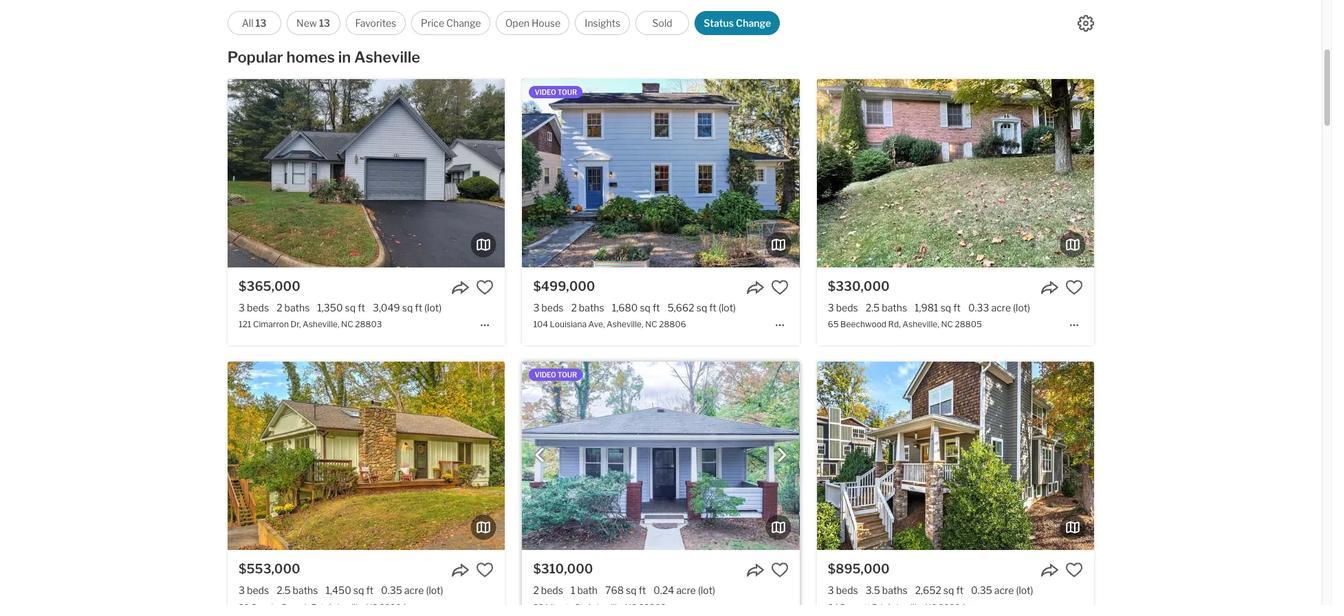 Task type: locate. For each thing, give the bounding box(es) containing it.
nc left 28806
[[645, 319, 658, 330]]

new
[[297, 17, 317, 29]]

13
[[256, 17, 267, 29], [319, 17, 330, 29]]

asheville, down 1,981 on the right of page
[[903, 319, 940, 330]]

asheville,
[[303, 319, 340, 330], [607, 319, 644, 330], [903, 319, 940, 330]]

price
[[421, 17, 444, 29]]

1 horizontal spatial favorite button image
[[1066, 279, 1084, 297]]

1 photo of 39 spooks branch ext, asheville, nc 28804 image from the left
[[0, 362, 228, 551]]

(lot) for $310,000
[[698, 585, 716, 597]]

3 asheville, from the left
[[903, 319, 940, 330]]

2.5 for $330,000
[[866, 302, 880, 314]]

1 horizontal spatial asheville,
[[607, 319, 644, 330]]

favorite button checkbox
[[476, 279, 494, 297]]

1 vertical spatial 2.5
[[277, 585, 291, 597]]

Open House radio
[[496, 11, 570, 35]]

$499,000
[[533, 279, 595, 294]]

0.35 right 2,652 sq ft
[[972, 585, 993, 597]]

1 horizontal spatial change
[[736, 17, 771, 29]]

acre right 1,450 sq ft
[[404, 585, 424, 597]]

0 vertical spatial tour
[[558, 88, 577, 96]]

Price Change radio
[[412, 11, 491, 35]]

1 photo of 121 cimarron dr, asheville, nc 28803 image from the left
[[0, 79, 228, 268]]

2 baths
[[277, 302, 310, 314], [571, 302, 605, 314]]

1 photo of 65 beechwood rd, asheville, nc 28805 image from the left
[[540, 79, 817, 268]]

3 beds up 104 at the bottom of page
[[533, 302, 564, 314]]

sq right 1,981 on the right of page
[[941, 302, 952, 314]]

photo of 121 cimarron dr, asheville, nc 28803 image
[[0, 79, 228, 268], [228, 79, 505, 268], [505, 79, 782, 268]]

favorite button image for $365,000
[[476, 279, 494, 297]]

2.5 baths
[[866, 302, 908, 314], [277, 585, 318, 597]]

sq for $365,000
[[345, 302, 356, 314]]

asheville, down 1,350
[[303, 319, 340, 330]]

3 up 65
[[828, 302, 834, 314]]

favorite button image for $553,000
[[476, 562, 494, 580]]

1 vertical spatial 2.5 baths
[[277, 585, 318, 597]]

beds up 104 at the bottom of page
[[542, 302, 564, 314]]

28806
[[659, 319, 686, 330]]

baths up the ave,
[[579, 302, 605, 314]]

acre for $310,000
[[677, 585, 696, 597]]

baths for $330,000
[[882, 302, 908, 314]]

acre for $895,000
[[995, 585, 1014, 597]]

3 up 104 at the bottom of page
[[533, 302, 540, 314]]

sq right 1,680
[[640, 302, 651, 314]]

65
[[828, 319, 839, 330]]

2
[[277, 302, 282, 314], [571, 302, 577, 314], [533, 585, 539, 597]]

sq for $499,000
[[640, 302, 651, 314]]

2 baths up the ave,
[[571, 302, 605, 314]]

beds for $553,000
[[247, 585, 269, 597]]

3,049
[[373, 302, 400, 314]]

0.35 acre (lot) for $553,000
[[381, 585, 443, 597]]

2 video from the top
[[535, 371, 556, 379]]

3 beds up 121
[[239, 302, 269, 314]]

3 nc from the left
[[941, 319, 954, 330]]

sq for $895,000
[[944, 585, 955, 597]]

acre right 2,652 sq ft
[[995, 585, 1014, 597]]

1 vertical spatial favorite button image
[[771, 562, 789, 580]]

1 0.35 from the left
[[381, 585, 402, 597]]

2 0.35 from the left
[[972, 585, 993, 597]]

(lot) for $553,000
[[426, 585, 443, 597]]

Favorites radio
[[346, 11, 406, 35]]

3,049 sq ft (lot)
[[373, 302, 442, 314]]

favorite button image for $310,000
[[771, 562, 789, 580]]

2 horizontal spatial asheville,
[[903, 319, 940, 330]]

Status Change radio
[[695, 11, 780, 35]]

0 horizontal spatial 13
[[256, 17, 267, 29]]

13 inside all radio
[[256, 17, 267, 29]]

13 inside new radio
[[319, 17, 330, 29]]

0.24
[[654, 585, 675, 597]]

104 louisiana ave, asheville, nc 28806
[[533, 319, 686, 330]]

beds left 1
[[541, 585, 563, 597]]

photo of 65 beechwood rd, asheville, nc 28805 image
[[540, 79, 817, 268], [817, 79, 1095, 268], [1094, 79, 1333, 268]]

All radio
[[227, 11, 281, 35]]

ft
[[358, 302, 365, 314], [415, 302, 422, 314], [653, 302, 660, 314], [710, 302, 717, 314], [954, 302, 961, 314], [366, 585, 374, 597], [639, 585, 646, 597], [957, 585, 964, 597]]

favorite button image
[[476, 279, 494, 297], [771, 279, 789, 297], [476, 562, 494, 580], [1066, 562, 1084, 580]]

0 horizontal spatial 0.35 acre (lot)
[[381, 585, 443, 597]]

option group
[[227, 11, 780, 35]]

2.5 baths up rd,
[[866, 302, 908, 314]]

2.5 baths for $553,000
[[277, 585, 318, 597]]

0.35 right 1,450 sq ft
[[381, 585, 402, 597]]

2 up cimarron
[[277, 302, 282, 314]]

2 0.35 acre (lot) from the left
[[972, 585, 1034, 597]]

asheville, for $499,000
[[607, 319, 644, 330]]

0 horizontal spatial asheville,
[[303, 319, 340, 330]]

1,680 sq ft
[[612, 302, 660, 314]]

open
[[505, 17, 530, 29]]

1 13 from the left
[[256, 17, 267, 29]]

change inside option
[[447, 17, 481, 29]]

ft up 28806
[[653, 302, 660, 314]]

2.5 up the beechwood
[[866, 302, 880, 314]]

1 horizontal spatial 0.35 acre (lot)
[[972, 585, 1034, 597]]

1 photo of 104 louisiana ave, asheville, nc 28806 image from the left
[[245, 79, 523, 268]]

3 down $895,000
[[828, 585, 834, 597]]

(lot)
[[425, 302, 442, 314], [719, 302, 736, 314], [1013, 302, 1031, 314], [426, 585, 443, 597], [698, 585, 716, 597], [1016, 585, 1034, 597]]

0 vertical spatial 2.5 baths
[[866, 302, 908, 314]]

0.35 acre (lot) right 1,450 sq ft
[[381, 585, 443, 597]]

3.5 baths
[[866, 585, 908, 597]]

1 0.35 acre (lot) from the left
[[381, 585, 443, 597]]

ft for $499,000
[[653, 302, 660, 314]]

1 change from the left
[[447, 17, 481, 29]]

2 13 from the left
[[319, 17, 330, 29]]

favorite button checkbox
[[771, 279, 789, 297], [1066, 279, 1084, 297], [476, 562, 494, 580], [771, 562, 789, 580], [1066, 562, 1084, 580]]

homes
[[286, 48, 335, 66]]

ft right 1,450 at the bottom left
[[366, 585, 374, 597]]

ft left the 0.24
[[639, 585, 646, 597]]

ft for $895,000
[[957, 585, 964, 597]]

0.35 acre (lot) for $895,000
[[972, 585, 1034, 597]]

2 beds
[[533, 585, 563, 597]]

ft right the 5,662
[[710, 302, 717, 314]]

nc down '1,350 sq ft'
[[341, 319, 353, 330]]

1 asheville, from the left
[[303, 319, 340, 330]]

video tour
[[535, 88, 577, 96], [535, 371, 577, 379]]

0 vertical spatial video tour
[[535, 88, 577, 96]]

1 vertical spatial video
[[535, 371, 556, 379]]

price change
[[421, 17, 481, 29]]

change right the price
[[447, 17, 481, 29]]

beds down $553,000
[[247, 585, 269, 597]]

0 horizontal spatial 2.5 baths
[[277, 585, 318, 597]]

2 for $365,000
[[277, 302, 282, 314]]

$330,000
[[828, 279, 890, 294]]

1 video from the top
[[535, 88, 556, 96]]

beds
[[247, 302, 269, 314], [542, 302, 564, 314], [836, 302, 858, 314], [247, 585, 269, 597], [541, 585, 563, 597], [836, 585, 858, 597]]

2.5 baths for $330,000
[[866, 302, 908, 314]]

3 beds for $365,000
[[239, 302, 269, 314]]

beds down $895,000
[[836, 585, 858, 597]]

favorite button checkbox for $895,000
[[1066, 562, 1084, 580]]

asheville, down 1,680
[[607, 319, 644, 330]]

0 vertical spatial video
[[535, 88, 556, 96]]

ft up 28803 in the left bottom of the page
[[358, 302, 365, 314]]

ft up 28805
[[954, 302, 961, 314]]

photo of 84 bassett rd, asheville, nc 28804 image
[[540, 362, 817, 551], [817, 362, 1095, 551], [1094, 362, 1333, 551]]

favorites
[[355, 17, 396, 29]]

1 bath
[[571, 585, 598, 597]]

1 2 baths from the left
[[277, 302, 310, 314]]

13 right new
[[319, 17, 330, 29]]

0 vertical spatial favorite button image
[[1066, 279, 1084, 297]]

2 baths up dr,
[[277, 302, 310, 314]]

nc
[[341, 319, 353, 330], [645, 319, 658, 330], [941, 319, 954, 330]]

acre right 0.33
[[992, 302, 1011, 314]]

1 nc from the left
[[341, 319, 353, 330]]

sq right 2,652 at right bottom
[[944, 585, 955, 597]]

3 beds down $895,000
[[828, 585, 858, 597]]

photo of 39 spooks branch ext, asheville, nc 28804 image
[[0, 362, 228, 551], [228, 362, 505, 551], [505, 362, 782, 551]]

1
[[571, 585, 575, 597]]

0 horizontal spatial change
[[447, 17, 481, 29]]

1 horizontal spatial 2 baths
[[571, 302, 605, 314]]

3 beds for $553,000
[[239, 585, 269, 597]]

beds up 121
[[247, 302, 269, 314]]

asheville, for $365,000
[[303, 319, 340, 330]]

1 horizontal spatial 2.5 baths
[[866, 302, 908, 314]]

sq right 1,350
[[345, 302, 356, 314]]

asheville, for $330,000
[[903, 319, 940, 330]]

2 video tour from the top
[[535, 371, 577, 379]]

2 horizontal spatial 2
[[571, 302, 577, 314]]

2 nc from the left
[[645, 319, 658, 330]]

3 beds
[[239, 302, 269, 314], [533, 302, 564, 314], [828, 302, 858, 314], [239, 585, 269, 597], [828, 585, 858, 597]]

favorite button checkbox for $330,000
[[1066, 279, 1084, 297]]

ft for $330,000
[[954, 302, 961, 314]]

ft right 2,652 at right bottom
[[957, 585, 964, 597]]

baths
[[285, 302, 310, 314], [579, 302, 605, 314], [882, 302, 908, 314], [293, 585, 318, 597], [883, 585, 908, 597]]

change inside "radio"
[[736, 17, 771, 29]]

3 up 121
[[239, 302, 245, 314]]

13 for new 13
[[319, 17, 330, 29]]

previous button image
[[533, 448, 547, 462]]

baths left 1,450 at the bottom left
[[293, 585, 318, 597]]

3 beds for $330,000
[[828, 302, 858, 314]]

3 beds up 65
[[828, 302, 858, 314]]

0.35 acre (lot) right 2,652 sq ft
[[972, 585, 1034, 597]]

5,662
[[668, 302, 695, 314]]

1 tour from the top
[[558, 88, 577, 96]]

0 horizontal spatial 2
[[277, 302, 282, 314]]

0 horizontal spatial 2 baths
[[277, 302, 310, 314]]

768
[[605, 585, 624, 597]]

sq right 768 on the bottom of the page
[[626, 585, 637, 597]]

baths for $499,000
[[579, 302, 605, 314]]

1 vertical spatial tour
[[558, 371, 577, 379]]

2 change from the left
[[736, 17, 771, 29]]

change
[[447, 17, 481, 29], [736, 17, 771, 29]]

2 baths for $365,000
[[277, 302, 310, 314]]

video
[[535, 88, 556, 96], [535, 371, 556, 379]]

change for status change
[[736, 17, 771, 29]]

13 right all on the left top of the page
[[256, 17, 267, 29]]

in
[[338, 48, 351, 66]]

3 down $553,000
[[239, 585, 245, 597]]

sq
[[345, 302, 356, 314], [402, 302, 413, 314], [640, 302, 651, 314], [697, 302, 707, 314], [941, 302, 952, 314], [354, 585, 364, 597], [626, 585, 637, 597], [944, 585, 955, 597]]

1,350
[[317, 302, 343, 314]]

2 photo of 33 liberty st, asheville, nc 28803 image from the left
[[522, 362, 800, 551]]

2 up louisiana
[[571, 302, 577, 314]]

sq right 1,450 at the bottom left
[[354, 585, 364, 597]]

0 horizontal spatial 2.5
[[277, 585, 291, 597]]

baths up dr,
[[285, 302, 310, 314]]

1 horizontal spatial 2.5
[[866, 302, 880, 314]]

0.35 acre (lot)
[[381, 585, 443, 597], [972, 585, 1034, 597]]

1 horizontal spatial 0.35
[[972, 585, 993, 597]]

0 horizontal spatial nc
[[341, 319, 353, 330]]

beds up 65
[[836, 302, 858, 314]]

2 photo of 121 cimarron dr, asheville, nc 28803 image from the left
[[228, 79, 505, 268]]

2.5
[[866, 302, 880, 314], [277, 585, 291, 597]]

new 13
[[297, 17, 330, 29]]

2.5 baths down $553,000
[[277, 585, 318, 597]]

3
[[239, 302, 245, 314], [533, 302, 540, 314], [828, 302, 834, 314], [239, 585, 245, 597], [828, 585, 834, 597]]

change right status
[[736, 17, 771, 29]]

0 vertical spatial 2.5
[[866, 302, 880, 314]]

2,652 sq ft
[[916, 585, 964, 597]]

121
[[239, 319, 251, 330]]

1,350 sq ft
[[317, 302, 365, 314]]

0 horizontal spatial 0.35
[[381, 585, 402, 597]]

status change
[[704, 17, 771, 29]]

0 horizontal spatial favorite button image
[[771, 562, 789, 580]]

2 down $310,000
[[533, 585, 539, 597]]

baths for $895,000
[[883, 585, 908, 597]]

tour
[[558, 88, 577, 96], [558, 371, 577, 379]]

baths right 3.5
[[883, 585, 908, 597]]

option group containing all
[[227, 11, 780, 35]]

Sold radio
[[636, 11, 689, 35]]

acre right the 0.24
[[677, 585, 696, 597]]

ft for $553,000
[[366, 585, 374, 597]]

acre
[[992, 302, 1011, 314], [404, 585, 424, 597], [677, 585, 696, 597], [995, 585, 1014, 597]]

photo of 33 liberty st, asheville, nc 28803 image
[[245, 362, 523, 551], [522, 362, 800, 551], [800, 362, 1077, 551]]

3 beds down $553,000
[[239, 585, 269, 597]]

5,662 sq ft (lot)
[[668, 302, 736, 314]]

nc down 1,981 sq ft
[[941, 319, 954, 330]]

3 for $365,000
[[239, 302, 245, 314]]

2.5 down $553,000
[[277, 585, 291, 597]]

2 horizontal spatial nc
[[941, 319, 954, 330]]

favorite button image for $895,000
[[1066, 562, 1084, 580]]

2 2 baths from the left
[[571, 302, 605, 314]]

baths up rd,
[[882, 302, 908, 314]]

0.35
[[381, 585, 402, 597], [972, 585, 993, 597]]

1 horizontal spatial nc
[[645, 319, 658, 330]]

2 asheville, from the left
[[607, 319, 644, 330]]

favorite button image
[[1066, 279, 1084, 297], [771, 562, 789, 580]]

1 vertical spatial video tour
[[535, 371, 577, 379]]

3 beds for $499,000
[[533, 302, 564, 314]]

1 horizontal spatial 13
[[319, 17, 330, 29]]

1,981 sq ft
[[915, 302, 961, 314]]

favorite button checkbox for $553,000
[[476, 562, 494, 580]]

photo of 104 louisiana ave, asheville, nc 28806 image
[[245, 79, 523, 268], [522, 79, 800, 268], [800, 79, 1077, 268]]



Task type: describe. For each thing, give the bounding box(es) containing it.
121 cimarron dr, asheville, nc 28803
[[239, 319, 382, 330]]

sold
[[653, 17, 673, 29]]

all 13
[[242, 17, 267, 29]]

cimarron
[[253, 319, 289, 330]]

acre for $330,000
[[992, 302, 1011, 314]]

3 for $499,000
[[533, 302, 540, 314]]

2,652
[[916, 585, 942, 597]]

2 for $499,000
[[571, 302, 577, 314]]

$365,000
[[239, 279, 301, 294]]

1 horizontal spatial 2
[[533, 585, 539, 597]]

2 photo of 65 beechwood rd, asheville, nc 28805 image from the left
[[817, 79, 1095, 268]]

louisiana
[[550, 319, 587, 330]]

3 photo of 65 beechwood rd, asheville, nc 28805 image from the left
[[1094, 79, 1333, 268]]

asheville
[[354, 48, 421, 66]]

sq right 3,049
[[402, 302, 413, 314]]

2 photo of 84 bassett rd, asheville, nc 28804 image from the left
[[817, 362, 1095, 551]]

2 photo of 104 louisiana ave, asheville, nc 28806 image from the left
[[522, 79, 800, 268]]

1 video tour from the top
[[535, 88, 577, 96]]

2 photo of 39 spooks branch ext, asheville, nc 28804 image from the left
[[228, 362, 505, 551]]

0.35 for $895,000
[[972, 585, 993, 597]]

nc for $330,000
[[941, 319, 954, 330]]

3 for $895,000
[[828, 585, 834, 597]]

768 sq ft
[[605, 585, 646, 597]]

open house
[[505, 17, 561, 29]]

(lot) for $895,000
[[1016, 585, 1034, 597]]

3 photo of 39 spooks branch ext, asheville, nc 28804 image from the left
[[505, 362, 782, 551]]

change for price change
[[447, 17, 481, 29]]

dr,
[[291, 319, 301, 330]]

0.24 acre (lot)
[[654, 585, 716, 597]]

ft for $310,000
[[639, 585, 646, 597]]

0.33 acre (lot)
[[969, 302, 1031, 314]]

$895,000
[[828, 562, 890, 577]]

3 photo of 33 liberty st, asheville, nc 28803 image from the left
[[800, 362, 1077, 551]]

status
[[704, 17, 734, 29]]

28803
[[355, 319, 382, 330]]

bath
[[578, 585, 598, 597]]

beds for $330,000
[[836, 302, 858, 314]]

104
[[533, 319, 548, 330]]

2 tour from the top
[[558, 371, 577, 379]]

sq right the 5,662
[[697, 302, 707, 314]]

sq for $553,000
[[354, 585, 364, 597]]

ave,
[[589, 319, 605, 330]]

3 photo of 104 louisiana ave, asheville, nc 28806 image from the left
[[800, 79, 1077, 268]]

1,680
[[612, 302, 638, 314]]

ft right 3,049
[[415, 302, 422, 314]]

sq for $330,000
[[941, 302, 952, 314]]

New radio
[[287, 11, 340, 35]]

all
[[242, 17, 254, 29]]

3 photo of 84 bassett rd, asheville, nc 28804 image from the left
[[1094, 362, 1333, 551]]

ft for $365,000
[[358, 302, 365, 314]]

1 photo of 33 liberty st, asheville, nc 28803 image from the left
[[245, 362, 523, 551]]

beds for $365,000
[[247, 302, 269, 314]]

beds for $895,000
[[836, 585, 858, 597]]

(lot) for $330,000
[[1013, 302, 1031, 314]]

house
[[532, 17, 561, 29]]

1,450
[[326, 585, 351, 597]]

0.33
[[969, 302, 990, 314]]

baths for $365,000
[[285, 302, 310, 314]]

3 for $553,000
[[239, 585, 245, 597]]

65 beechwood rd, asheville, nc 28805
[[828, 319, 982, 330]]

28805
[[955, 319, 982, 330]]

favorite button image for $499,000
[[771, 279, 789, 297]]

1,981
[[915, 302, 939, 314]]

3 for $330,000
[[828, 302, 834, 314]]

1,450 sq ft
[[326, 585, 374, 597]]

3 beds for $895,000
[[828, 585, 858, 597]]

nc for $365,000
[[341, 319, 353, 330]]

next button image
[[775, 448, 789, 462]]

rd,
[[889, 319, 901, 330]]

favorite button checkbox for $499,000
[[771, 279, 789, 297]]

popular homes in asheville
[[228, 48, 421, 66]]

insights
[[585, 17, 621, 29]]

acre for $553,000
[[404, 585, 424, 597]]

2.5 for $553,000
[[277, 585, 291, 597]]

Insights radio
[[576, 11, 630, 35]]

$310,000
[[533, 562, 593, 577]]

beds for $310,000
[[541, 585, 563, 597]]

favorite button image for $330,000
[[1066, 279, 1084, 297]]

beechwood
[[841, 319, 887, 330]]

3 photo of 121 cimarron dr, asheville, nc 28803 image from the left
[[505, 79, 782, 268]]

nc for $499,000
[[645, 319, 658, 330]]

13 for all 13
[[256, 17, 267, 29]]

0.35 for $553,000
[[381, 585, 402, 597]]

sq for $310,000
[[626, 585, 637, 597]]

favorite button checkbox for $310,000
[[771, 562, 789, 580]]

popular
[[228, 48, 283, 66]]

$553,000
[[239, 562, 300, 577]]

1 photo of 84 bassett rd, asheville, nc 28804 image from the left
[[540, 362, 817, 551]]

beds for $499,000
[[542, 302, 564, 314]]

3.5
[[866, 585, 881, 597]]

baths for $553,000
[[293, 585, 318, 597]]

2 baths for $499,000
[[571, 302, 605, 314]]



Task type: vqa. For each thing, say whether or not it's contained in the screenshot.
acre for $553,000
yes



